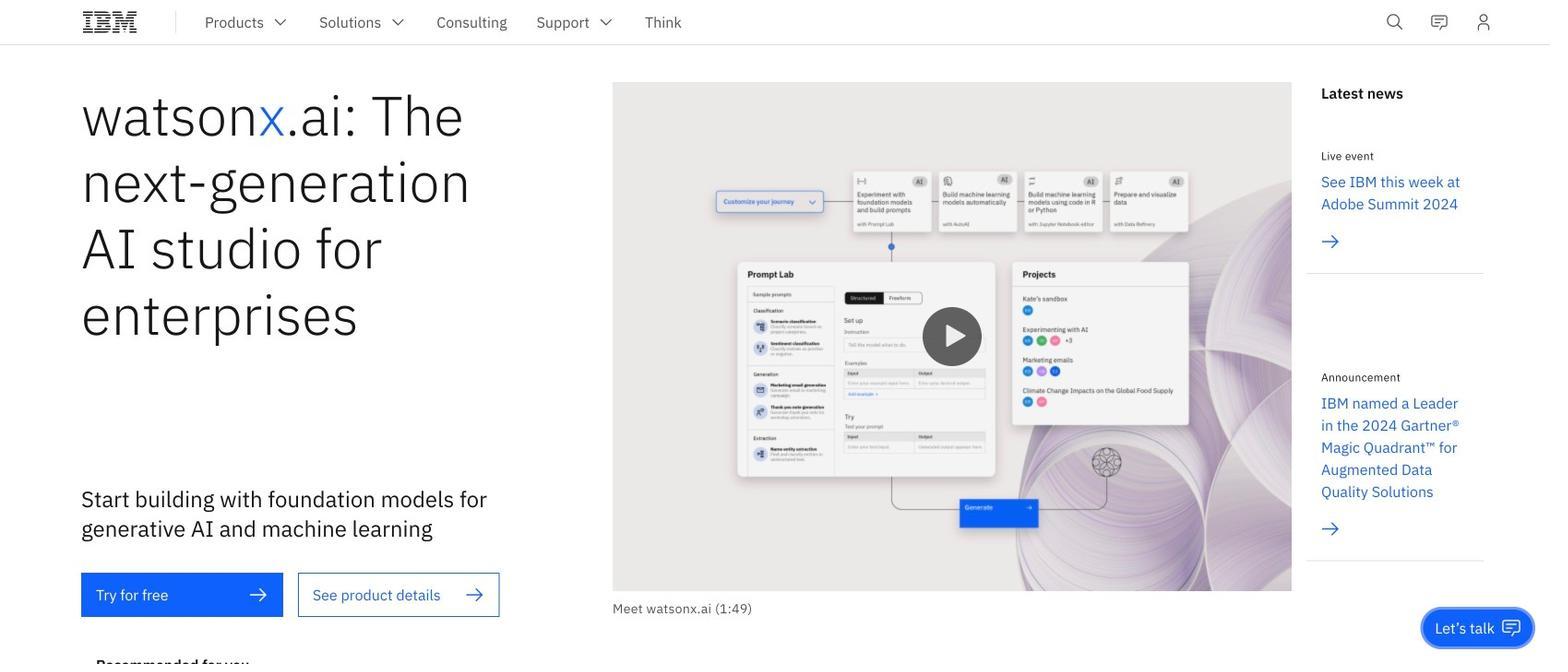 Task type: describe. For each thing, give the bounding box(es) containing it.
let's talk element
[[1435, 618, 1495, 638]]



